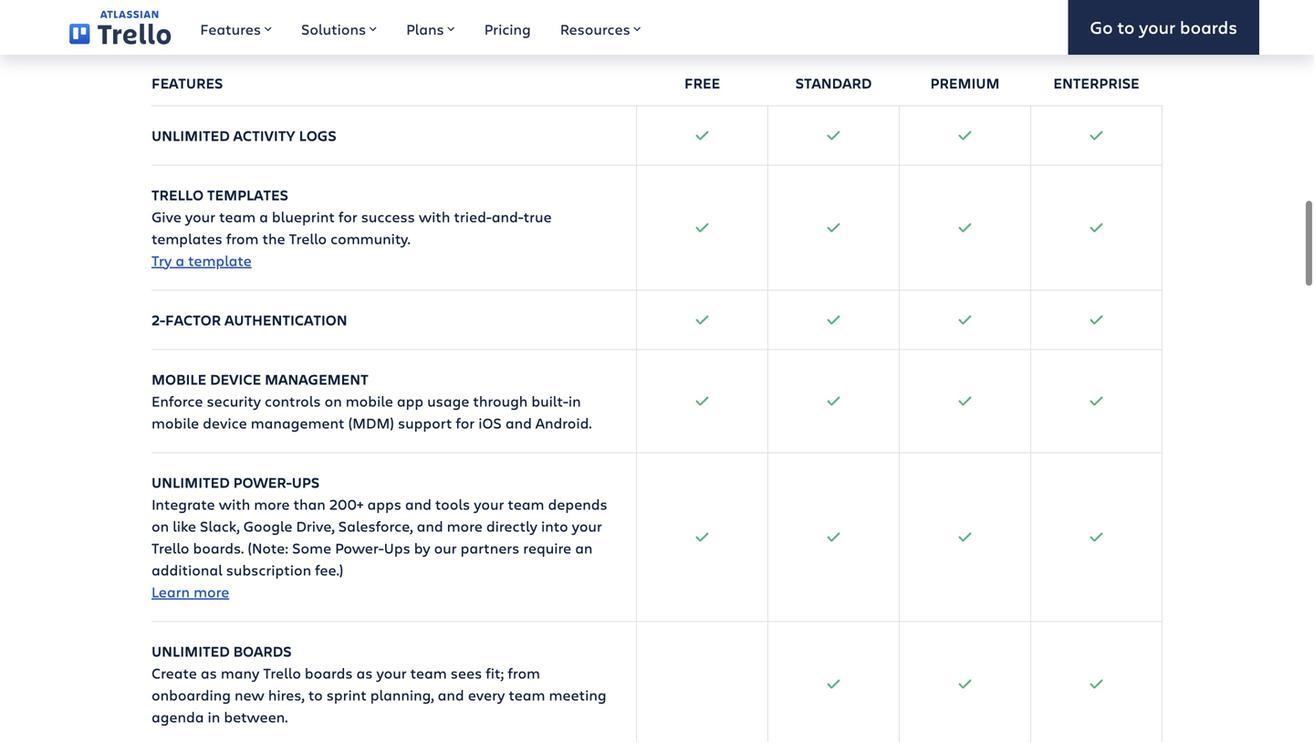 Task type: describe. For each thing, give the bounding box(es) containing it.
trello down the blueprint
[[289, 229, 327, 248]]

your inside trello templates give your team a blueprint for success with tried-and-true templates from the trello community. try a template
[[185, 207, 216, 226]]

resources
[[560, 19, 631, 39]]

and up by at bottom left
[[417, 516, 443, 536]]

sees
[[451, 663, 482, 683]]

enterprise
[[1054, 73, 1140, 93]]

blueprint
[[272, 207, 335, 226]]

create
[[152, 663, 197, 683]]

free
[[685, 73, 721, 93]]

activity
[[233, 125, 296, 145]]

into
[[541, 516, 568, 536]]

premium
[[931, 73, 1000, 93]]

through
[[473, 391, 528, 411]]

fit;
[[486, 663, 504, 683]]

1 vertical spatial device
[[203, 413, 247, 433]]

security
[[207, 391, 261, 411]]

desktop app download desktop app
[[152, 44, 312, 86]]

require
[[523, 538, 572, 558]]

drive,
[[296, 516, 335, 536]]

every
[[468, 685, 505, 705]]

google
[[243, 516, 293, 536]]

pricing
[[484, 19, 531, 39]]

slack,
[[200, 516, 240, 536]]

unlimited boards create as many trello boards as your team sees fit; from onboarding new hires, to sprint planning, and every team meeting agenda in between.
[[152, 641, 607, 727]]

0 vertical spatial app
[[220, 44, 248, 64]]

tried-
[[454, 207, 492, 226]]

from inside trello templates give your team a blueprint for success with tried-and-true templates from the trello community. try a template
[[226, 229, 259, 248]]

mobile
[[152, 369, 207, 389]]

subscription
[[226, 560, 311, 580]]

plans
[[406, 19, 444, 39]]

new
[[235, 685, 265, 705]]

with inside unlimited power-ups integrate with more than 200+ apps and tools your team depends on like slack, google drive, salesforce, and more directly into your trello boards. (note: some power-ups by our partners require an additional subscription fee.) learn more
[[219, 494, 250, 514]]

template
[[188, 250, 252, 270]]

some
[[292, 538, 332, 558]]

your inside unlimited boards create as many trello boards as your team sees fit; from onboarding new hires, to sprint planning, and every team meeting agenda in between.
[[377, 663, 407, 683]]

success
[[361, 207, 415, 226]]

unlimited for unlimited power-ups integrate with more than 200+ apps and tools your team depends on like slack, google drive, salesforce, and more directly into your trello boards. (note: some power-ups by our partners require an additional subscription fee.) learn more
[[152, 472, 230, 492]]

android.
[[536, 413, 592, 433]]

app inside mobile device management enforce security controls on mobile app usage through built-in mobile device management (mdm) support for ios and android.
[[397, 391, 424, 411]]

unlimited power-ups integrate with more than 200+ apps and tools your team depends on like slack, google drive, salesforce, and more directly into your trello boards. (note: some power-ups by our partners require an additional subscription fee.) learn more
[[152, 472, 608, 602]]

2 vertical spatial more
[[194, 582, 229, 602]]

resources button
[[546, 0, 656, 55]]

2-
[[152, 310, 165, 329]]

team inside trello templates give your team a blueprint for success with tried-and-true templates from the trello community. try a template
[[219, 207, 256, 226]]

boards.
[[193, 538, 244, 558]]

200+
[[329, 494, 364, 514]]

salesforce,
[[338, 516, 413, 536]]

and inside mobile device management enforce security controls on mobile app usage through built-in mobile device management (mdm) support for ios and android.
[[506, 413, 532, 433]]

1 vertical spatial templates
[[152, 229, 223, 248]]

pricing link
[[470, 0, 546, 55]]

team right every
[[509, 685, 545, 705]]

ups
[[384, 538, 411, 558]]

directly
[[486, 516, 538, 536]]

team inside unlimited power-ups integrate with more than 200+ apps and tools your team depends on like slack, google drive, salesforce, and more directly into your trello boards. (note: some power-ups by our partners require an additional subscription fee.) learn more
[[508, 494, 545, 514]]

1 horizontal spatial app
[[286, 66, 312, 86]]

1 horizontal spatial mobile
[[346, 391, 393, 411]]

learn
[[152, 582, 190, 602]]

0 vertical spatial management
[[265, 369, 369, 389]]

0 vertical spatial device
[[210, 369, 261, 389]]

team up planning,
[[411, 663, 447, 683]]

go to your boards
[[1091, 15, 1238, 39]]

0 vertical spatial templates
[[207, 185, 288, 204]]

controls
[[265, 391, 321, 411]]

(note:
[[248, 538, 289, 558]]

1 horizontal spatial boards
[[305, 663, 353, 683]]

like
[[173, 516, 196, 536]]

trello inside unlimited boards create as many trello boards as your team sees fit; from onboarding new hires, to sprint planning, and every team meeting agenda in between.
[[263, 663, 301, 683]]

1 vertical spatial features
[[152, 73, 223, 93]]

1 horizontal spatial to
[[1118, 15, 1135, 39]]

trello up give
[[152, 185, 204, 204]]

0 horizontal spatial a
[[176, 250, 184, 270]]

your up an
[[572, 516, 602, 536]]

partners
[[461, 538, 520, 558]]

community.
[[331, 229, 411, 248]]

onboarding
[[152, 685, 231, 705]]

usage
[[427, 391, 470, 411]]

our
[[434, 538, 457, 558]]

1 true from the left
[[783, 58, 810, 72]]

your up directly
[[474, 494, 504, 514]]

integrate
[[152, 494, 215, 514]]

features inside dropdown button
[[200, 19, 261, 39]]



Task type: vqa. For each thing, say whether or not it's contained in the screenshot.
GET
no



Task type: locate. For each thing, give the bounding box(es) containing it.
go to your boards link
[[1069, 0, 1260, 55]]

and right apps
[[405, 494, 432, 514]]

as up sprint
[[357, 663, 373, 683]]

for
[[339, 207, 358, 226], [456, 413, 475, 433]]

and down through
[[506, 413, 532, 433]]

trello inside unlimited power-ups integrate with more than 200+ apps and tools your team depends on like slack, google drive, salesforce, and more directly into your trello boards. (note: some power-ups by our partners require an additional subscription fee.) learn more
[[152, 538, 189, 558]]

2 vertical spatial boards
[[305, 663, 353, 683]]

more down additional
[[194, 582, 229, 602]]

as up onboarding
[[201, 663, 217, 683]]

2 as from the left
[[357, 663, 373, 683]]

more down tools
[[447, 516, 483, 536]]

1 vertical spatial boards
[[233, 641, 292, 661]]

more up google
[[254, 494, 290, 514]]

0 horizontal spatial for
[[339, 207, 358, 226]]

factor
[[165, 310, 221, 329]]

2 unlimited from the top
[[152, 472, 230, 492]]

true
[[524, 207, 552, 226]]

unlimited up integrate
[[152, 472, 230, 492]]

the
[[262, 229, 285, 248]]

with inside trello templates give your team a blueprint for success with tried-and-true templates from the trello community. try a template
[[419, 207, 450, 226]]

built-
[[532, 391, 569, 411]]

1 horizontal spatial as
[[357, 663, 373, 683]]

solutions
[[301, 19, 366, 39]]

for up community.
[[339, 207, 358, 226]]

planning,
[[371, 685, 434, 705]]

apps
[[367, 494, 402, 514]]

agenda
[[152, 707, 204, 727]]

and
[[506, 413, 532, 433], [405, 494, 432, 514], [417, 516, 443, 536], [438, 685, 464, 705]]

management down controls
[[251, 413, 345, 433]]

your
[[1140, 15, 1176, 39], [185, 207, 216, 226], [474, 494, 504, 514], [572, 516, 602, 536], [377, 663, 407, 683]]

power-
[[335, 538, 384, 558]]

mobile device management enforce security controls on mobile app usage through built-in mobile device management (mdm) support for ios and android.
[[152, 369, 592, 433]]

2 horizontal spatial app
[[397, 391, 424, 411]]

2 vertical spatial unlimited
[[152, 641, 230, 661]]

app up download desktop app link on the top
[[220, 44, 248, 64]]

on inside unlimited power-ups integrate with more than 200+ apps and tools your team depends on like slack, google drive, salesforce, and more directly into your trello boards. (note: some power-ups by our partners require an additional subscription fee.) learn more
[[152, 516, 169, 536]]

from right fit;
[[508, 663, 540, 683]]

unlimited activity logs
[[152, 125, 337, 145]]

0 horizontal spatial app
[[220, 44, 248, 64]]

1 vertical spatial with
[[219, 494, 250, 514]]

true down go to your boards link
[[1177, 58, 1204, 72]]

1 horizontal spatial more
[[254, 494, 290, 514]]

0 vertical spatial on
[[325, 391, 342, 411]]

1 vertical spatial in
[[208, 707, 220, 727]]

for inside trello templates give your team a blueprint for success with tried-and-true templates from the trello community. try a template
[[339, 207, 358, 226]]

on right controls
[[325, 391, 342, 411]]

unlimited inside unlimited power-ups integrate with more than 200+ apps and tools your team depends on like slack, google drive, salesforce, and more directly into your trello boards. (note: some power-ups by our partners require an additional subscription fee.) learn more
[[152, 472, 230, 492]]

true up enterprise
[[1045, 58, 1073, 72]]

management up controls
[[265, 369, 369, 389]]

a
[[259, 207, 268, 226], [176, 250, 184, 270]]

a right the try
[[176, 250, 184, 270]]

0 horizontal spatial on
[[152, 516, 169, 536]]

your right give
[[185, 207, 216, 226]]

in down onboarding
[[208, 707, 220, 727]]

2 true from the left
[[914, 58, 941, 72]]

true
[[783, 58, 810, 72], [914, 58, 941, 72], [1045, 58, 1073, 72], [1177, 58, 1204, 72]]

and inside unlimited boards create as many trello boards as your team sees fit; from onboarding new hires, to sprint planning, and every team meeting agenda in between.
[[438, 685, 464, 705]]

1 vertical spatial on
[[152, 516, 169, 536]]

mobile
[[346, 391, 393, 411], [152, 413, 199, 433]]

0 vertical spatial from
[[226, 229, 259, 248]]

3 unlimited from the top
[[152, 641, 230, 661]]

meeting
[[549, 685, 607, 705]]

templates up try a template link
[[152, 229, 223, 248]]

ups
[[292, 472, 320, 492]]

hires,
[[268, 685, 305, 705]]

authentication
[[225, 310, 348, 329]]

by
[[414, 538, 431, 558]]

4 true from the left
[[1177, 58, 1204, 72]]

0 vertical spatial more
[[254, 494, 290, 514]]

more
[[254, 494, 290, 514], [447, 516, 483, 536], [194, 582, 229, 602]]

ios
[[479, 413, 502, 433]]

tools
[[435, 494, 470, 514]]

an
[[575, 538, 593, 558]]

unlimited inside unlimited boards create as many trello boards as your team sees fit; from onboarding new hires, to sprint planning, and every team meeting agenda in between.
[[152, 641, 230, 661]]

to right go on the right of the page
[[1118, 15, 1135, 39]]

2 horizontal spatial more
[[447, 516, 483, 536]]

1 vertical spatial from
[[508, 663, 540, 683]]

fee.)
[[315, 560, 344, 580]]

with
[[419, 207, 450, 226], [219, 494, 250, 514]]

0 horizontal spatial with
[[219, 494, 250, 514]]

unlimited for unlimited activity logs
[[152, 125, 230, 145]]

to right hires,
[[308, 685, 323, 705]]

0 vertical spatial with
[[419, 207, 450, 226]]

true up standard
[[783, 58, 810, 72]]

your up planning,
[[377, 663, 407, 683]]

device up security
[[210, 369, 261, 389]]

between.
[[224, 707, 288, 727]]

to inside unlimited boards create as many trello boards as your team sees fit; from onboarding new hires, to sprint planning, and every team meeting agenda in between.
[[308, 685, 323, 705]]

go
[[1091, 15, 1114, 39]]

than
[[294, 494, 326, 514]]

1 horizontal spatial from
[[508, 663, 540, 683]]

with up slack,
[[219, 494, 250, 514]]

and-
[[492, 207, 524, 226]]

0 vertical spatial unlimited
[[152, 125, 230, 145]]

in up 'android.'
[[569, 391, 581, 411]]

app
[[220, 44, 248, 64], [286, 66, 312, 86], [397, 391, 424, 411]]

templates up the
[[207, 185, 288, 204]]

1 vertical spatial mobile
[[152, 413, 199, 433]]

trello
[[152, 185, 204, 204], [289, 229, 327, 248], [152, 538, 189, 558], [263, 663, 301, 683]]

boards
[[1180, 15, 1238, 39], [233, 641, 292, 661], [305, 663, 353, 683]]

2-factor authentication
[[152, 310, 348, 329]]

trello templates give your team a blueprint for success with tried-and-true templates from the trello community. try a template
[[152, 185, 552, 270]]

features
[[200, 19, 261, 39], [152, 73, 223, 93]]

2 horizontal spatial boards
[[1180, 15, 1238, 39]]

templates
[[207, 185, 288, 204], [152, 229, 223, 248]]

with left tried-
[[419, 207, 450, 226]]

on left like
[[152, 516, 169, 536]]

atlassian trello image
[[69, 10, 171, 45]]

on
[[325, 391, 342, 411], [152, 516, 169, 536]]

0 vertical spatial mobile
[[346, 391, 393, 411]]

0 vertical spatial for
[[339, 207, 358, 226]]

logs
[[299, 125, 337, 145]]

0 horizontal spatial more
[[194, 582, 229, 602]]

trello up hires,
[[263, 663, 301, 683]]

a up the
[[259, 207, 268, 226]]

for inside mobile device management enforce security controls on mobile app usage through built-in mobile device management (mdm) support for ios and android.
[[456, 413, 475, 433]]

to
[[1118, 15, 1135, 39], [308, 685, 323, 705]]

try a template link
[[152, 250, 252, 270]]

0 vertical spatial a
[[259, 207, 268, 226]]

unlimited for unlimited boards create as many trello boards as your team sees fit; from onboarding new hires, to sprint planning, and every team meeting agenda in between.
[[152, 641, 230, 661]]

1 vertical spatial app
[[286, 66, 312, 86]]

try
[[152, 250, 172, 270]]

features up desktop app download desktop app at the top left of page
[[200, 19, 261, 39]]

learn more link
[[152, 582, 229, 602]]

0 horizontal spatial from
[[226, 229, 259, 248]]

team up template
[[219, 207, 256, 226]]

2 vertical spatial app
[[397, 391, 424, 411]]

0 vertical spatial features
[[200, 19, 261, 39]]

1 as from the left
[[201, 663, 217, 683]]

features down desktop
[[152, 73, 223, 93]]

from inside unlimited boards create as many trello boards as your team sees fit; from onboarding new hires, to sprint planning, and every team meeting agenda in between.
[[508, 663, 540, 683]]

from left the
[[226, 229, 259, 248]]

additional
[[152, 560, 223, 580]]

0 horizontal spatial mobile
[[152, 413, 199, 433]]

trello down like
[[152, 538, 189, 558]]

1 unlimited from the top
[[152, 125, 230, 145]]

download
[[152, 66, 223, 86]]

0 vertical spatial in
[[569, 391, 581, 411]]

team up directly
[[508, 494, 545, 514]]

desktop
[[152, 44, 217, 64]]

1 vertical spatial a
[[176, 250, 184, 270]]

0 horizontal spatial in
[[208, 707, 220, 727]]

true up premium
[[914, 58, 941, 72]]

0 vertical spatial boards
[[1180, 15, 1238, 39]]

1 vertical spatial unlimited
[[152, 472, 230, 492]]

1 vertical spatial to
[[308, 685, 323, 705]]

1 horizontal spatial in
[[569, 391, 581, 411]]

app up support
[[397, 391, 424, 411]]

your right go on the right of the page
[[1140, 15, 1176, 39]]

1 vertical spatial management
[[251, 413, 345, 433]]

0 horizontal spatial boards
[[233, 641, 292, 661]]

in inside mobile device management enforce security controls on mobile app usage through built-in mobile device management (mdm) support for ios and android.
[[569, 391, 581, 411]]

and down 'sees'
[[438, 685, 464, 705]]

1 horizontal spatial a
[[259, 207, 268, 226]]

unlimited down download
[[152, 125, 230, 145]]

0 horizontal spatial to
[[308, 685, 323, 705]]

mobile up (mdm)
[[346, 391, 393, 411]]

management
[[265, 369, 369, 389], [251, 413, 345, 433]]

power-
[[233, 472, 292, 492]]

0 vertical spatial to
[[1118, 15, 1135, 39]]

for left 'ios'
[[456, 413, 475, 433]]

desktop
[[227, 66, 282, 86]]

1 vertical spatial more
[[447, 516, 483, 536]]

0 horizontal spatial as
[[201, 663, 217, 683]]

3 true from the left
[[1045, 58, 1073, 72]]

depends
[[548, 494, 608, 514]]

enforce
[[152, 391, 203, 411]]

1 horizontal spatial on
[[325, 391, 342, 411]]

(mdm)
[[348, 413, 394, 433]]

unlimited
[[152, 125, 230, 145], [152, 472, 230, 492], [152, 641, 230, 661]]

download desktop app link
[[152, 66, 312, 86]]

mobile down enforce
[[152, 413, 199, 433]]

solutions button
[[287, 0, 392, 55]]

standard
[[796, 73, 872, 93]]

1 horizontal spatial with
[[419, 207, 450, 226]]

1 horizontal spatial for
[[456, 413, 475, 433]]

plans button
[[392, 0, 470, 55]]

app right desktop on the top left
[[286, 66, 312, 86]]

in inside unlimited boards create as many trello boards as your team sees fit; from onboarding new hires, to sprint planning, and every team meeting agenda in between.
[[208, 707, 220, 727]]

many
[[221, 663, 260, 683]]

1 vertical spatial for
[[456, 413, 475, 433]]

device down security
[[203, 413, 247, 433]]

support
[[398, 413, 452, 433]]

unlimited up create
[[152, 641, 230, 661]]

sprint
[[327, 685, 367, 705]]

on inside mobile device management enforce security controls on mobile app usage through built-in mobile device management (mdm) support for ios and android.
[[325, 391, 342, 411]]

features button
[[186, 0, 287, 55]]

give
[[152, 207, 182, 226]]



